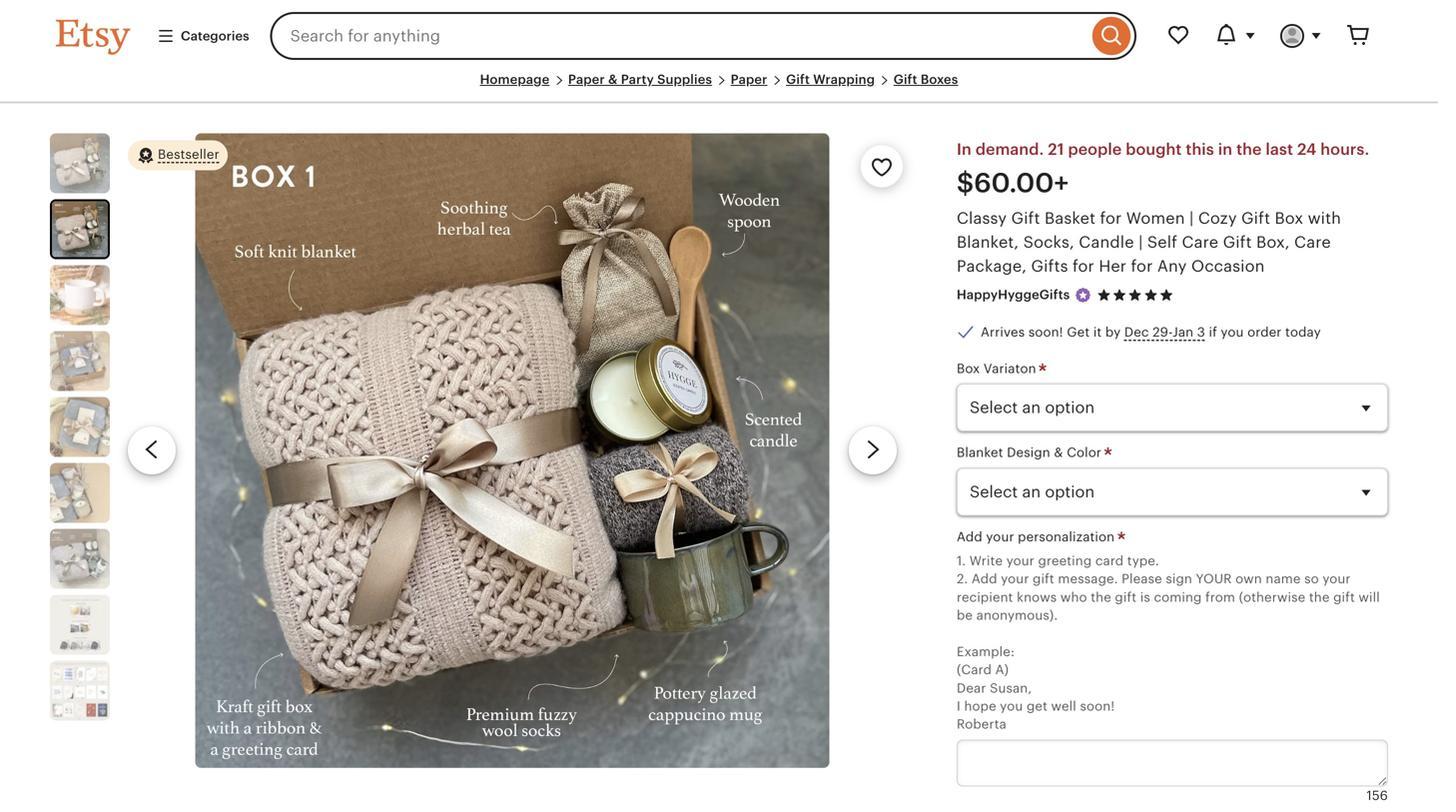 Task type: locate. For each thing, give the bounding box(es) containing it.
1 horizontal spatial &
[[1054, 445, 1064, 460]]

none search field inside 'categories' banner
[[270, 12, 1137, 60]]

so
[[1305, 572, 1320, 587]]

categories banner
[[20, 0, 1419, 72]]

arrives
[[981, 325, 1025, 340]]

classy gift basket for women cozy gift box with blanket image 6 image
[[50, 463, 110, 523]]

& left color in the right of the page
[[1054, 445, 1064, 460]]

hope
[[965, 699, 997, 714]]

156
[[1367, 788, 1389, 803]]

you down susan,
[[1000, 699, 1024, 714]]

the right in
[[1237, 140, 1262, 158]]

1 horizontal spatial you
[[1221, 325, 1244, 340]]

from
[[1206, 590, 1236, 605]]

1 vertical spatial |
[[1139, 233, 1143, 251]]

in demand. 21 people bought this in the last 24 hours. $60.00+
[[957, 140, 1370, 198]]

blanket
[[957, 445, 1004, 460]]

&
[[608, 72, 618, 87], [1054, 445, 1064, 460]]

1 horizontal spatial classy gift basket for women cozy gift box with blanket image 2 image
[[195, 133, 830, 768]]

Add your personalization text field
[[957, 740, 1389, 787]]

paper right supplies
[[731, 72, 768, 87]]

name
[[1266, 572, 1301, 587]]

classy gift basket for women cozy gift box with blanket image 4 image
[[50, 331, 110, 391]]

0 horizontal spatial care
[[1182, 233, 1219, 251]]

| left cozy
[[1190, 210, 1194, 227]]

homepage
[[480, 72, 550, 87]]

0 vertical spatial &
[[608, 72, 618, 87]]

gift up "knows"
[[1033, 572, 1055, 587]]

your
[[986, 529, 1015, 544], [1007, 554, 1035, 568], [1001, 572, 1030, 587], [1323, 572, 1351, 587]]

box
[[1275, 210, 1304, 227], [957, 361, 980, 376]]

classy gift basket for women | cozy gift box with blanket, socks, candle | self care gift box, care package, gifts for her for any occasion
[[957, 210, 1342, 275]]

anonymous).
[[977, 608, 1058, 623]]

get
[[1027, 699, 1048, 714]]

|
[[1190, 210, 1194, 227], [1139, 233, 1143, 251]]

gift left wrapping
[[786, 72, 810, 87]]

care down cozy
[[1182, 233, 1219, 251]]

0 horizontal spatial you
[[1000, 699, 1024, 714]]

your up write
[[986, 529, 1015, 544]]

& inside menu bar
[[608, 72, 618, 87]]

her
[[1099, 257, 1127, 275]]

message.
[[1058, 572, 1119, 587]]

any
[[1158, 257, 1187, 275]]

classy gift basket for women cozy gift box with blanket image 9 image
[[50, 661, 110, 721]]

0 horizontal spatial &
[[608, 72, 618, 87]]

1 horizontal spatial the
[[1237, 140, 1262, 158]]

1 paper from the left
[[568, 72, 605, 87]]

paper for paper & party supplies
[[568, 72, 605, 87]]

categories
[[181, 28, 249, 43]]

paper
[[568, 72, 605, 87], [731, 72, 768, 87]]

bestseller
[[158, 147, 220, 162]]

write
[[970, 554, 1003, 568]]

gift
[[1033, 572, 1055, 587], [1115, 590, 1137, 605], [1334, 590, 1356, 605]]

design
[[1007, 445, 1051, 460]]

if
[[1209, 325, 1218, 340]]

gifts
[[1032, 257, 1069, 275]]

box left variaton
[[957, 361, 980, 376]]

for right the her
[[1132, 257, 1153, 275]]

1 vertical spatial box
[[957, 361, 980, 376]]

2 paper from the left
[[731, 72, 768, 87]]

categories button
[[142, 18, 264, 54]]

be
[[957, 608, 973, 623]]

candle
[[1079, 233, 1135, 251]]

2 horizontal spatial for
[[1132, 257, 1153, 275]]

1 horizontal spatial gift
[[1115, 590, 1137, 605]]

None search field
[[270, 12, 1137, 60]]

add up "1."
[[957, 529, 983, 544]]

paper link
[[731, 72, 768, 87]]

gift wrapping link
[[786, 72, 875, 87]]

paper & party supplies link
[[568, 72, 712, 87]]

arrives soon! get it by dec 29-jan 3 if you order today
[[981, 325, 1322, 340]]

bestseller button
[[128, 139, 228, 171]]

you
[[1221, 325, 1244, 340], [1000, 699, 1024, 714]]

classy gift basket for women cozy gift box with blanket image 2 image
[[195, 133, 830, 768], [52, 201, 108, 257]]

gift left is
[[1115, 590, 1137, 605]]

care down with on the right top
[[1295, 233, 1332, 251]]

1 vertical spatial add
[[972, 572, 998, 587]]

| left 'self' at top right
[[1139, 233, 1143, 251]]

for up candle
[[1101, 210, 1122, 227]]

& left party
[[608, 72, 618, 87]]

bought
[[1126, 140, 1182, 158]]

1 horizontal spatial care
[[1295, 233, 1332, 251]]

basket
[[1045, 210, 1096, 227]]

classy gift basket for women cozy gift box with blanket image 8 image
[[50, 595, 110, 655]]

in
[[1219, 140, 1233, 158]]

add up recipient
[[972, 572, 998, 587]]

people
[[1069, 140, 1122, 158]]

2.
[[957, 572, 968, 587]]

0 vertical spatial box
[[1275, 210, 1304, 227]]

box inside classy gift basket for women | cozy gift box with blanket, socks, candle | self care gift box, care package, gifts for her for any occasion
[[1275, 210, 1304, 227]]

add your personalization
[[957, 529, 1119, 544]]

gift
[[786, 72, 810, 87], [894, 72, 918, 87], [1012, 210, 1041, 227], [1242, 210, 1271, 227], [1224, 233, 1253, 251]]

0 vertical spatial add
[[957, 529, 983, 544]]

2 horizontal spatial gift
[[1334, 590, 1356, 605]]

0 horizontal spatial paper
[[568, 72, 605, 87]]

2 horizontal spatial the
[[1310, 590, 1330, 605]]

soon! get
[[1029, 325, 1090, 340]]

recipient
[[957, 590, 1014, 605]]

gift left will
[[1334, 590, 1356, 605]]

gift up occasion
[[1224, 233, 1253, 251]]

1 vertical spatial you
[[1000, 699, 1024, 714]]

hours.
[[1321, 140, 1370, 158]]

classy gift basket for women cozy gift box with blanket image 7 image
[[50, 529, 110, 589]]

1 horizontal spatial |
[[1190, 210, 1194, 227]]

care
[[1182, 233, 1219, 251], [1295, 233, 1332, 251]]

order
[[1248, 325, 1282, 340]]

dec
[[1125, 325, 1150, 340]]

menu bar
[[56, 72, 1383, 103]]

1 horizontal spatial box
[[1275, 210, 1304, 227]]

1 horizontal spatial for
[[1101, 210, 1122, 227]]

gift boxes link
[[894, 72, 959, 87]]

the down message.
[[1091, 590, 1112, 605]]

box up box,
[[1275, 210, 1304, 227]]

for
[[1101, 210, 1122, 227], [1073, 257, 1095, 275], [1132, 257, 1153, 275]]

add inside 1. write your greeting card type. 2. add your gift message. please sign your own name so your recipient knows who the gift is coming from (otherwise the gift will be anonymous).
[[972, 572, 998, 587]]

paper left party
[[568, 72, 605, 87]]

you right if
[[1221, 325, 1244, 340]]

for up star_seller icon
[[1073, 257, 1095, 275]]

boxes
[[921, 72, 959, 87]]

add
[[957, 529, 983, 544], [972, 572, 998, 587]]

is
[[1141, 590, 1151, 605]]

0 horizontal spatial for
[[1073, 257, 1095, 275]]

your down add your personalization
[[1007, 554, 1035, 568]]

0 horizontal spatial box
[[957, 361, 980, 376]]

1 horizontal spatial paper
[[731, 72, 768, 87]]

greeting
[[1039, 554, 1092, 568]]

please
[[1122, 572, 1163, 587]]

1.
[[957, 554, 966, 568]]

classy gift basket for women cozy gift box with blanket image 5 image
[[50, 397, 110, 457]]

paper for paper link
[[731, 72, 768, 87]]

the down so
[[1310, 590, 1330, 605]]



Task type: describe. For each thing, give the bounding box(es) containing it.
star_seller image
[[1074, 286, 1092, 304]]

demand.
[[976, 140, 1044, 158]]

gift wrapping
[[786, 72, 875, 87]]

dear
[[957, 681, 987, 696]]

1. write your greeting card type. 2. add your gift message. please sign your own name so your recipient knows who the gift is coming from (otherwise the gift will be anonymous).
[[957, 554, 1381, 623]]

0 horizontal spatial |
[[1139, 233, 1143, 251]]

your
[[1196, 572, 1233, 587]]

type.
[[1128, 554, 1160, 568]]

0 horizontal spatial gift
[[1033, 572, 1055, 587]]

24
[[1298, 140, 1317, 158]]

well
[[1052, 699, 1077, 714]]

(otherwise
[[1240, 590, 1306, 605]]

blanket design & color
[[957, 445, 1106, 460]]

last
[[1266, 140, 1294, 158]]

i
[[957, 699, 961, 714]]

0 horizontal spatial the
[[1091, 590, 1112, 605]]

0 vertical spatial |
[[1190, 210, 1194, 227]]

knows
[[1017, 590, 1057, 605]]

example: (card a) dear susan, i hope you get well soon! roberta
[[957, 644, 1115, 732]]

card
[[1096, 554, 1124, 568]]

with
[[1308, 210, 1342, 227]]

self
[[1148, 233, 1178, 251]]

by
[[1106, 325, 1121, 340]]

supplies
[[658, 72, 712, 87]]

box variaton
[[957, 361, 1040, 376]]

example:
[[957, 644, 1015, 659]]

jan
[[1173, 325, 1194, 340]]

1 vertical spatial &
[[1054, 445, 1064, 460]]

paper & party supplies
[[568, 72, 712, 87]]

sign
[[1166, 572, 1193, 587]]

soon!
[[1081, 699, 1115, 714]]

blanket,
[[957, 233, 1019, 251]]

your right so
[[1323, 572, 1351, 587]]

in
[[957, 140, 972, 158]]

own
[[1236, 572, 1263, 587]]

gift up box,
[[1242, 210, 1271, 227]]

0 horizontal spatial classy gift basket for women cozy gift box with blanket image 2 image
[[52, 201, 108, 257]]

a)
[[996, 663, 1009, 678]]

socks,
[[1024, 233, 1075, 251]]

variaton
[[984, 361, 1037, 376]]

gift left the boxes
[[894, 72, 918, 87]]

wrapping
[[814, 72, 875, 87]]

Search for anything text field
[[270, 12, 1088, 60]]

susan,
[[990, 681, 1032, 696]]

personalization
[[1018, 529, 1115, 544]]

classy gift basket for women cozy gift box with blanket image 1 image
[[50, 133, 110, 193]]

the inside the in demand. 21 people bought this in the last 24 hours. $60.00+
[[1237, 140, 1262, 158]]

21
[[1048, 140, 1065, 158]]

3
[[1198, 325, 1206, 340]]

1 care from the left
[[1182, 233, 1219, 251]]

$60.00+
[[957, 168, 1069, 198]]

your up "knows"
[[1001, 572, 1030, 587]]

who
[[1061, 590, 1088, 605]]

happyhyggegifts
[[957, 287, 1070, 302]]

roberta
[[957, 717, 1007, 732]]

29-
[[1153, 325, 1173, 340]]

occasion
[[1192, 257, 1265, 275]]

homepage link
[[480, 72, 550, 87]]

menu bar containing homepage
[[56, 72, 1383, 103]]

gift boxes
[[894, 72, 959, 87]]

2 care from the left
[[1295, 233, 1332, 251]]

0 vertical spatial you
[[1221, 325, 1244, 340]]

(card
[[957, 663, 992, 678]]

women
[[1127, 210, 1186, 227]]

gift up socks,
[[1012, 210, 1041, 227]]

this
[[1186, 140, 1215, 158]]

classy gift basket for women cozy gift box with blanket image 3 image
[[50, 265, 110, 325]]

box,
[[1257, 233, 1290, 251]]

will
[[1359, 590, 1381, 605]]

happyhyggegifts link
[[957, 287, 1070, 302]]

it
[[1094, 325, 1102, 340]]

package,
[[957, 257, 1027, 275]]

you inside example: (card a) dear susan, i hope you get well soon! roberta
[[1000, 699, 1024, 714]]

party
[[621, 72, 654, 87]]

classy
[[957, 210, 1007, 227]]

today
[[1286, 325, 1322, 340]]

color
[[1067, 445, 1102, 460]]

coming
[[1154, 590, 1202, 605]]

cozy
[[1199, 210, 1238, 227]]



Task type: vqa. For each thing, say whether or not it's contained in the screenshot.
A)
yes



